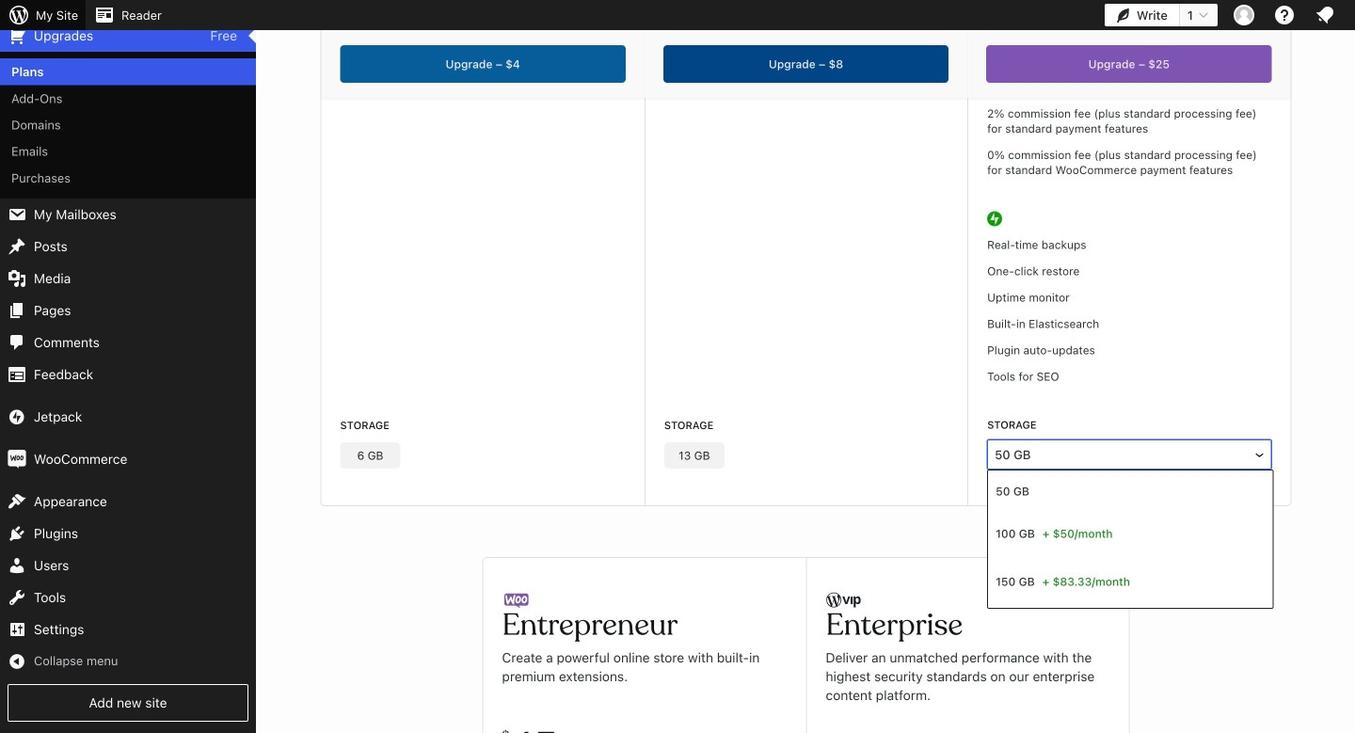 Task type: locate. For each thing, give the bounding box(es) containing it.
1 vertical spatial img image
[[8, 450, 26, 469]]

my profile image
[[1234, 5, 1255, 25]]

list item
[[1347, 96, 1355, 165], [1347, 194, 1355, 282], [1347, 282, 1355, 370], [1347, 370, 1355, 440]]

4 list item from the top
[[1347, 370, 1355, 440]]

2 img image from the top
[[8, 450, 26, 469]]

img image
[[8, 408, 26, 426], [8, 450, 26, 469]]

help image
[[1273, 4, 1296, 26]]

highest hourly views 0 image
[[159, 0, 248, 12]]

list box
[[987, 470, 1274, 609]]

0 vertical spatial img image
[[8, 408, 26, 426]]



Task type: vqa. For each thing, say whether or not it's contained in the screenshot.
fiverr small logo
no



Task type: describe. For each thing, give the bounding box(es) containing it.
manage your notifications image
[[1314, 4, 1336, 26]]

1 list item from the top
[[1347, 96, 1355, 165]]

2 list item from the top
[[1347, 194, 1355, 282]]

1 img image from the top
[[8, 408, 26, 426]]

3 list item from the top
[[1347, 282, 1355, 370]]



